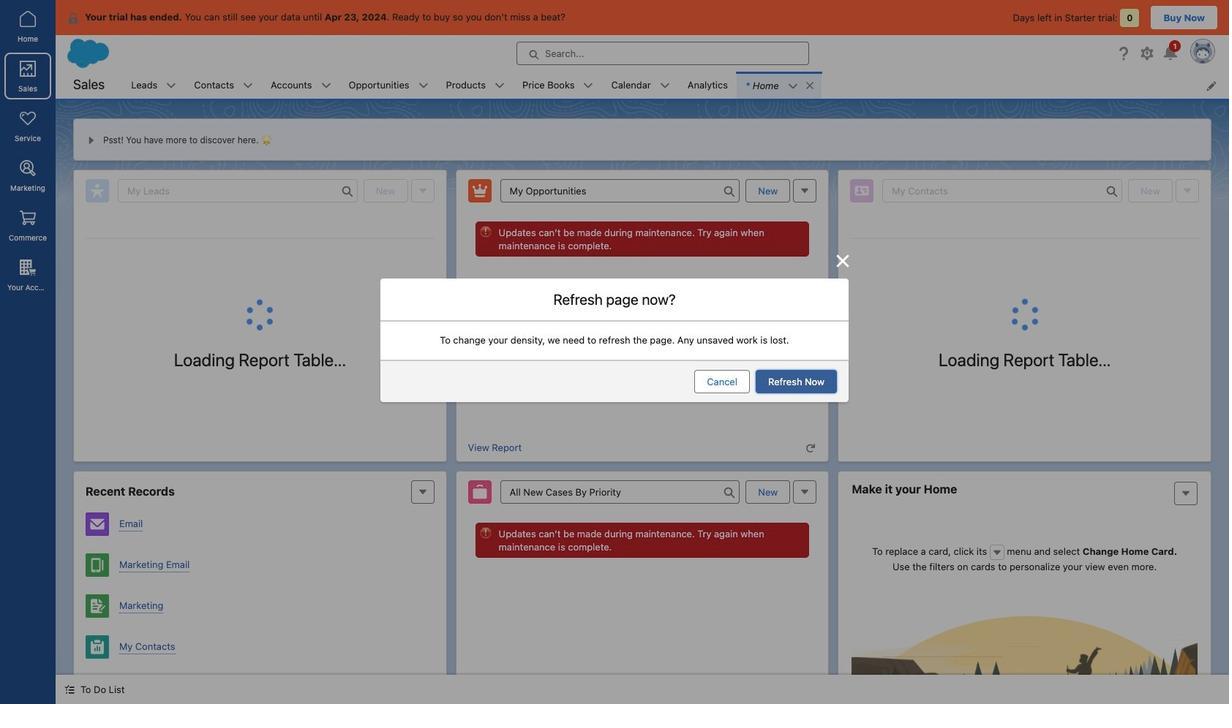 Task type: vqa. For each thing, say whether or not it's contained in the screenshot.
Communication Subscription Channel Type image
yes



Task type: describe. For each thing, give the bounding box(es) containing it.
2 grid from the left
[[851, 239, 1199, 239]]

inverse image
[[834, 253, 852, 270]]

4 list item from the left
[[340, 72, 437, 99]]

text default image
[[992, 548, 1002, 558]]

7 list item from the left
[[603, 72, 679, 99]]

1 list item from the left
[[122, 72, 185, 99]]

engagement channel type image
[[86, 513, 109, 536]]

1 grid from the left
[[86, 239, 434, 239]]



Task type: locate. For each thing, give the bounding box(es) containing it.
list item
[[122, 72, 185, 99], [185, 72, 262, 99], [262, 72, 340, 99], [340, 72, 437, 99], [437, 72, 514, 99], [514, 72, 603, 99], [603, 72, 679, 99], [737, 72, 822, 99]]

account image
[[86, 677, 109, 700]]

error image
[[480, 528, 491, 539]]

error image
[[480, 226, 491, 238]]

5 list item from the left
[[437, 72, 514, 99]]

6 list item from the left
[[514, 72, 603, 99]]

communication subscription image
[[86, 595, 109, 618]]

3 list item from the left
[[262, 72, 340, 99]]

2 list item from the left
[[185, 72, 262, 99]]

report image
[[86, 636, 109, 659]]

list
[[122, 72, 1229, 99]]

text default image
[[67, 12, 79, 24], [805, 80, 815, 91], [806, 443, 816, 454], [64, 685, 75, 695]]

communication subscription channel type image
[[86, 554, 109, 577]]

grid
[[86, 239, 434, 239], [851, 239, 1199, 239]]

1 horizontal spatial grid
[[851, 239, 1199, 239]]

8 list item from the left
[[737, 72, 822, 99]]

0 horizontal spatial grid
[[86, 239, 434, 239]]



